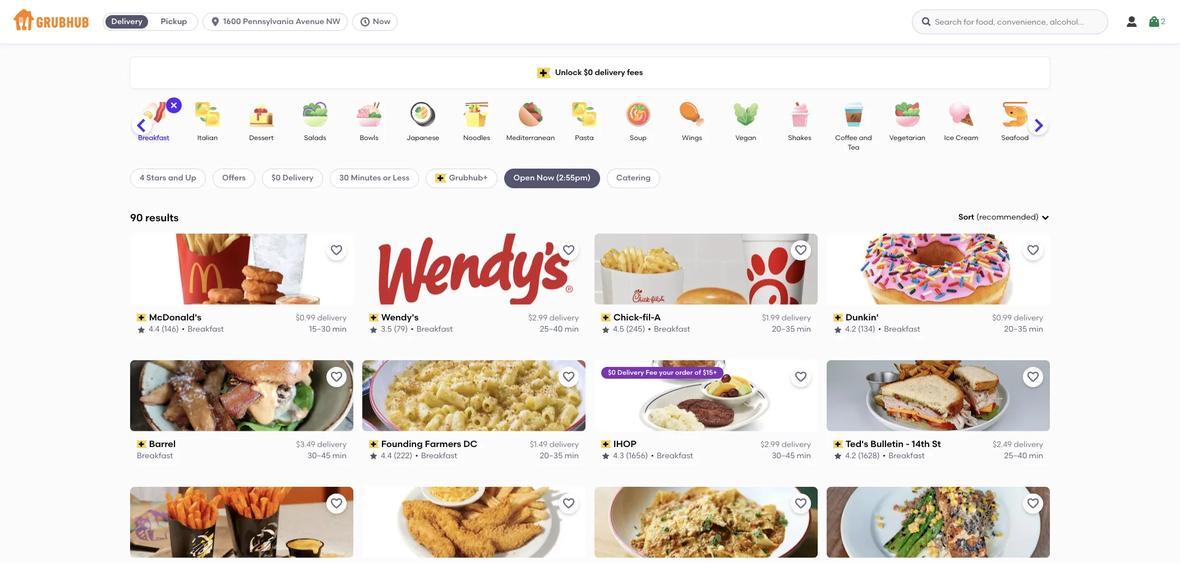 Task type: vqa. For each thing, say whether or not it's contained in the screenshot.
Shell Food Mart
no



Task type: locate. For each thing, give the bounding box(es) containing it.
noodles image
[[457, 102, 496, 127]]

• breakfast
[[182, 325, 224, 335], [411, 325, 453, 335], [648, 325, 690, 335], [878, 325, 921, 335], [415, 452, 457, 461], [651, 452, 693, 461], [883, 452, 925, 461]]

2 30–45 min from the left
[[772, 452, 811, 461]]

vegetarian image
[[888, 102, 927, 127]]

• breakfast down -
[[883, 452, 925, 461]]

grubhub plus flag logo image
[[537, 68, 551, 78], [435, 174, 447, 183]]

save this restaurant image
[[794, 244, 808, 257], [794, 371, 808, 384], [330, 497, 343, 511]]

0 vertical spatial $0
[[584, 68, 593, 77]]

subscription pass image for chick-fil-a
[[601, 314, 611, 322]]

min for chick-fil-a
[[797, 325, 811, 335]]

delivery left fee on the bottom of page
[[618, 369, 644, 377]]

• for ted's bulletin - 14th st
[[883, 452, 886, 461]]

• breakfast down "farmers"
[[415, 452, 457, 461]]

subscription pass image for barrel
[[137, 441, 147, 449]]

star icon image left 4.2 (1628)
[[834, 452, 843, 461]]

$102.00
[[1010, 247, 1039, 256]]

subscription pass image left wendy's
[[369, 314, 379, 322]]

svg image
[[1125, 15, 1139, 29], [1148, 15, 1161, 29], [360, 16, 371, 27], [921, 16, 932, 27], [169, 101, 178, 110], [1041, 213, 1050, 222]]

• for mcdonald's
[[182, 325, 185, 335]]

20–35 min
[[772, 325, 811, 335], [1004, 325, 1043, 335], [540, 452, 579, 461]]

30–45 min for ihop
[[772, 452, 811, 461]]

min for ted's bulletin - 14th st
[[1029, 452, 1043, 461]]

• right (222)
[[415, 452, 418, 461]]

4.2 left (134)
[[845, 325, 856, 335]]

30–45 min
[[308, 452, 347, 461], [772, 452, 811, 461]]

$0
[[584, 68, 593, 77], [272, 174, 281, 183], [608, 369, 616, 377]]

minutes
[[351, 174, 381, 183]]

30–45 min for barrel
[[308, 452, 347, 461]]

0 vertical spatial grubhub plus flag logo image
[[537, 68, 551, 78]]

4.5
[[613, 325, 624, 335]]

4.4 for founding farmers dc
[[381, 452, 392, 461]]

grubhub plus flag logo image for grubhub+
[[435, 174, 447, 183]]

1 horizontal spatial 25–40
[[1004, 452, 1027, 461]]

1 horizontal spatial $0
[[584, 68, 593, 77]]

1 vertical spatial grubhub plus flag logo image
[[435, 174, 447, 183]]

grubhub plus flag logo image left unlock on the left top of the page
[[537, 68, 551, 78]]

None field
[[959, 212, 1050, 223]]

breakfast for ihop
[[657, 452, 693, 461]]

save this restaurant button for barrel logo
[[326, 367, 347, 387]]

1 vertical spatial 25–40
[[1004, 452, 1027, 461]]

1 vertical spatial 4.4
[[381, 452, 392, 461]]

• breakfast down a
[[648, 325, 690, 335]]

min for mcdonald's
[[332, 325, 347, 335]]

0 horizontal spatial 4.4
[[149, 325, 160, 335]]

1 horizontal spatial $0.99 delivery
[[992, 314, 1043, 323]]

min
[[332, 325, 347, 335], [565, 325, 579, 335], [797, 325, 811, 335], [1029, 325, 1043, 335], [332, 452, 347, 461], [565, 452, 579, 461], [797, 452, 811, 461], [1029, 452, 1043, 461]]

delivery for mcdonald's
[[317, 314, 347, 323]]

1 horizontal spatial $2.99
[[761, 440, 780, 450]]

delivery button
[[103, 13, 150, 31]]

save this restaurant button for ted's bulletin - 14th st logo
[[1023, 367, 1043, 387]]

subscription pass image left chick-
[[601, 314, 611, 322]]

$2.99 delivery
[[528, 314, 579, 323], [761, 440, 811, 450]]

save this restaurant image for mcdonald's
[[330, 244, 343, 257]]

• breakfast for mcdonald's
[[182, 325, 224, 335]]

breakfast down "farmers"
[[421, 452, 457, 461]]

breakfast for mcdonald's
[[188, 325, 224, 335]]

2 button
[[1148, 12, 1166, 32]]

subscription pass image for wendy's
[[369, 314, 379, 322]]

mediterranean
[[506, 134, 555, 142]]

• right (134)
[[878, 325, 881, 335]]

1 horizontal spatial 4.4
[[381, 452, 392, 461]]

30–45
[[308, 452, 331, 461], [772, 452, 795, 461]]

0 horizontal spatial $2.99
[[528, 314, 548, 323]]

(1656)
[[626, 452, 648, 461]]

dessert
[[249, 134, 274, 142]]

subscription pass image left "founding"
[[369, 441, 379, 449]]

pasta image
[[565, 102, 604, 127]]

• for founding farmers dc
[[415, 452, 418, 461]]

now
[[373, 17, 391, 26], [537, 174, 554, 183]]

• right (1656)
[[651, 452, 654, 461]]

delivery for wendy's
[[549, 314, 579, 323]]

and up 'tea'
[[859, 134, 872, 142]]

star icon image left '3.5'
[[369, 326, 378, 335]]

breakfast right (1656)
[[657, 452, 693, 461]]

0 horizontal spatial 30–45 min
[[308, 452, 347, 461]]

delivery left the pickup
[[111, 17, 142, 26]]

$0 left fee on the bottom of page
[[608, 369, 616, 377]]

• right (146) on the left bottom
[[182, 325, 185, 335]]

25–40 min
[[540, 325, 579, 335], [1004, 452, 1043, 461]]

$15+
[[703, 369, 717, 377]]

1 $0.99 from the left
[[296, 314, 315, 323]]

2 horizontal spatial $0
[[608, 369, 616, 377]]

0 horizontal spatial grubhub plus flag logo image
[[435, 174, 447, 183]]

mcdonald's
[[149, 312, 202, 323]]

2 horizontal spatial delivery
[[618, 369, 644, 377]]

nw
[[326, 17, 340, 26]]

breakfast for wendy's
[[417, 325, 453, 335]]

ted's
[[846, 439, 869, 450]]

4 stars and up
[[140, 174, 196, 183]]

star icon image for wendy's
[[369, 326, 378, 335]]

to
[[1041, 247, 1049, 256]]

1 $0.99 delivery from the left
[[296, 314, 347, 323]]

0 vertical spatial now
[[373, 17, 391, 26]]

star icon image left 4.5 on the bottom right of page
[[601, 326, 610, 335]]

noodles
[[463, 134, 490, 142]]

subscription pass image
[[834, 314, 844, 322], [369, 441, 379, 449], [601, 441, 611, 449], [834, 441, 844, 449]]

dessert image
[[242, 102, 281, 127]]

min for ihop
[[797, 452, 811, 461]]

$0 right unlock on the left top of the page
[[584, 68, 593, 77]]

• right (79)
[[411, 325, 414, 335]]

save this restaurant image for the chick-fil-a logo
[[794, 244, 808, 257]]

1 horizontal spatial 30–45
[[772, 452, 795, 461]]

now right the open
[[537, 174, 554, 183]]

and
[[859, 134, 872, 142], [168, 174, 183, 183]]

• breakfast for chick-fil-a
[[648, 325, 690, 335]]

founding
[[381, 439, 423, 450]]

14th
[[912, 439, 930, 450]]

1 horizontal spatial 25–40 min
[[1004, 452, 1043, 461]]

vegetarian
[[890, 134, 926, 142]]

1 horizontal spatial now
[[537, 174, 554, 183]]

• for ihop
[[651, 452, 654, 461]]

pasta
[[575, 134, 594, 142]]

salads image
[[296, 102, 335, 127]]

breakfast down a
[[654, 325, 690, 335]]

taco bell logo image
[[130, 487, 353, 558]]

breakfast down mcdonald's
[[188, 325, 224, 335]]

1 horizontal spatial 20–35
[[772, 325, 795, 335]]

delivery for chick-fil-a
[[782, 314, 811, 323]]

0 horizontal spatial 20–35
[[540, 452, 563, 461]]

$0.99 for mcdonald's
[[296, 314, 315, 323]]

1 4.2 from the top
[[845, 325, 856, 335]]

0 horizontal spatial $0.99 delivery
[[296, 314, 347, 323]]

25–40 min for ted's bulletin - 14th st
[[1004, 452, 1043, 461]]

subscription pass image left ted's
[[834, 441, 844, 449]]

• breakfast down mcdonald's
[[182, 325, 224, 335]]

$2.99 delivery for wendy's
[[528, 314, 579, 323]]

star icon image left '4.2 (134)' on the bottom right of the page
[[834, 326, 843, 335]]

of
[[695, 369, 701, 377]]

founding farmers dc
[[381, 439, 477, 450]]

save this restaurant button for founding farmers dc logo
[[559, 367, 579, 387]]

$2.99 for wendy's
[[528, 314, 548, 323]]

0 horizontal spatial 25–40
[[540, 325, 563, 335]]

2 vertical spatial save this restaurant image
[[330, 497, 343, 511]]

mcdonald's logo image
[[130, 234, 353, 305]]

0 horizontal spatial $2.99 delivery
[[528, 314, 579, 323]]

breakfast
[[138, 134, 169, 142], [188, 325, 224, 335], [417, 325, 453, 335], [654, 325, 690, 335], [884, 325, 921, 335], [137, 452, 173, 461], [421, 452, 457, 461], [657, 452, 693, 461], [889, 452, 925, 461]]

0 horizontal spatial delivery
[[111, 17, 142, 26]]

3.5
[[381, 325, 392, 335]]

subscription pass image
[[137, 314, 147, 322], [369, 314, 379, 322], [601, 314, 611, 322], [137, 441, 147, 449]]

)
[[1036, 213, 1039, 222]]

1 vertical spatial delivery
[[283, 174, 314, 183]]

4.2 (1628)
[[845, 452, 880, 461]]

4.2 down ted's
[[845, 452, 856, 461]]

0 vertical spatial 25–40 min
[[540, 325, 579, 335]]

subscription pass image left ihop
[[601, 441, 611, 449]]

delivery for dunkin'
[[1014, 314, 1043, 323]]

2 vertical spatial $0
[[608, 369, 616, 377]]

0 vertical spatial save this restaurant image
[[794, 244, 808, 257]]

4.3
[[613, 452, 624, 461]]

0 horizontal spatial and
[[168, 174, 183, 183]]

wings image
[[673, 102, 712, 127]]

save this restaurant image for founding farmers dc
[[562, 371, 576, 384]]

1 horizontal spatial delivery
[[283, 174, 314, 183]]

recommended
[[979, 213, 1036, 222]]

star icon image
[[137, 326, 146, 335], [369, 326, 378, 335], [601, 326, 610, 335], [834, 326, 843, 335], [369, 452, 378, 461], [601, 452, 610, 461], [834, 452, 843, 461]]

0 horizontal spatial $0
[[272, 174, 281, 183]]

1 vertical spatial 25–40 min
[[1004, 452, 1043, 461]]

(146)
[[161, 325, 179, 335]]

fees
[[627, 68, 643, 77]]

grubhub plus flag logo image for unlock $0 delivery fees
[[537, 68, 551, 78]]

0 horizontal spatial $0.99
[[296, 314, 315, 323]]

delivery down salads
[[283, 174, 314, 183]]

25–40 for wendy's
[[540, 325, 563, 335]]

1 vertical spatial 4.2
[[845, 452, 856, 461]]

0 vertical spatial 4.2
[[845, 325, 856, 335]]

1600 pennsylvania avenue nw button
[[203, 13, 352, 31]]

wendy's
[[381, 312, 419, 323]]

0 horizontal spatial 25–40 min
[[540, 325, 579, 335]]

4.3 (1656)
[[613, 452, 648, 461]]

0 vertical spatial $2.99 delivery
[[528, 314, 579, 323]]

1 vertical spatial $2.99 delivery
[[761, 440, 811, 450]]

now right nw
[[373, 17, 391, 26]]

2 vertical spatial delivery
[[618, 369, 644, 377]]

1 horizontal spatial grubhub plus flag logo image
[[537, 68, 551, 78]]

2 $0.99 delivery from the left
[[992, 314, 1043, 323]]

2 horizontal spatial 20–35 min
[[1004, 325, 1043, 335]]

svg image inside 2 button
[[1148, 15, 1161, 29]]

25–40 for ted's bulletin - 14th st
[[1004, 452, 1027, 461]]

4.2 for dunkin'
[[845, 325, 856, 335]]

breakfast image
[[134, 102, 173, 127]]

• down fil-
[[648, 325, 651, 335]]

subscription pass image left 'dunkin''
[[834, 314, 844, 322]]

1 30–45 min from the left
[[308, 452, 347, 461]]

1 30–45 from the left
[[308, 452, 331, 461]]

stars
[[146, 174, 166, 183]]

wings
[[682, 134, 702, 142]]

breakfast right (134)
[[884, 325, 921, 335]]

• down bulletin
[[883, 452, 886, 461]]

breakfast down -
[[889, 452, 925, 461]]

star icon image left 4.3
[[601, 452, 610, 461]]

mediterranean image
[[511, 102, 550, 127]]

1 vertical spatial $2.99
[[761, 440, 780, 450]]

0 vertical spatial $2.99
[[528, 314, 548, 323]]

0 vertical spatial 4.4
[[149, 325, 160, 335]]

min for barrel
[[332, 452, 347, 461]]

save this restaurant button
[[326, 241, 347, 261], [559, 241, 579, 261], [791, 241, 811, 261], [1023, 241, 1043, 261], [326, 367, 347, 387], [559, 367, 579, 387], [791, 367, 811, 387], [1023, 367, 1043, 387], [326, 494, 347, 514], [559, 494, 579, 514], [791, 494, 811, 514], [1023, 494, 1043, 514]]

$0 right offers
[[272, 174, 281, 183]]

coffee and tea
[[835, 134, 872, 152]]

ted's bulletin - 14th st
[[846, 439, 941, 450]]

20–35 min for chick-fil-a
[[772, 325, 811, 335]]

25–40
[[540, 325, 563, 335], [1004, 452, 1027, 461]]

italian image
[[188, 102, 227, 127]]

save this restaurant button for wendy's logo
[[559, 241, 579, 261]]

4.4 left (146) on the left bottom
[[149, 325, 160, 335]]

•
[[182, 325, 185, 335], [411, 325, 414, 335], [648, 325, 651, 335], [878, 325, 881, 335], [415, 452, 418, 461], [651, 452, 654, 461], [883, 452, 886, 461]]

subscription pass image left mcdonald's
[[137, 314, 147, 322]]

30
[[339, 174, 349, 183]]

Search for food, convenience, alcohol... search field
[[912, 10, 1109, 34]]

bulletin
[[871, 439, 904, 450]]

0 vertical spatial 25–40
[[540, 325, 563, 335]]

1 vertical spatial and
[[168, 174, 183, 183]]

breakfast for dunkin'
[[884, 325, 921, 335]]

open
[[514, 174, 535, 183]]

2 horizontal spatial 20–35
[[1004, 325, 1027, 335]]

2 $0.99 from the left
[[992, 314, 1012, 323]]

$1.99 delivery
[[762, 314, 811, 323]]

svg image inside field
[[1041, 213, 1050, 222]]

0 horizontal spatial 30–45
[[308, 452, 331, 461]]

$0 delivery fee your order of $15+
[[608, 369, 717, 377]]

save this restaurant image
[[330, 244, 343, 257], [562, 244, 576, 257], [1027, 244, 1040, 257], [330, 371, 343, 384], [562, 371, 576, 384], [1027, 371, 1040, 384], [562, 497, 576, 511], [794, 497, 808, 511], [1027, 497, 1040, 511]]

1 horizontal spatial 30–45 min
[[772, 452, 811, 461]]

-
[[906, 439, 910, 450]]

svg image inside now button
[[360, 16, 371, 27]]

sort ( recommended )
[[959, 213, 1039, 222]]

pickup button
[[150, 13, 198, 31]]

star icon image left '4.4 (222)'
[[369, 452, 378, 461]]

subscription pass image left barrel
[[137, 441, 147, 449]]

• breakfast right (134)
[[878, 325, 921, 335]]

grubhub plus flag logo image left grubhub+
[[435, 174, 447, 183]]

• breakfast for dunkin'
[[878, 325, 921, 335]]

1 vertical spatial save this restaurant image
[[794, 371, 808, 384]]

0 vertical spatial and
[[859, 134, 872, 142]]

1 horizontal spatial $0.99
[[992, 314, 1012, 323]]

a
[[654, 312, 661, 323]]

20–35 for chick-fil-a
[[772, 325, 795, 335]]

0 horizontal spatial 20–35 min
[[540, 452, 579, 461]]

(79)
[[394, 325, 408, 335]]

20–35 for founding farmers dc
[[540, 452, 563, 461]]

sort
[[959, 213, 974, 222]]

svg image
[[210, 16, 221, 27]]

4.4 left (222)
[[381, 452, 392, 461]]

4.5 (245)
[[613, 325, 645, 335]]

1 horizontal spatial $2.99 delivery
[[761, 440, 811, 450]]

0 vertical spatial delivery
[[111, 17, 142, 26]]

delivery
[[111, 17, 142, 26], [283, 174, 314, 183], [618, 369, 644, 377]]

star icon image left '4.4 (146)'
[[137, 326, 146, 335]]

0 horizontal spatial now
[[373, 17, 391, 26]]

subscription pass image for founding farmers dc
[[369, 441, 379, 449]]

2 4.2 from the top
[[845, 452, 856, 461]]

1 horizontal spatial 20–35 min
[[772, 325, 811, 335]]

and left 'up'
[[168, 174, 183, 183]]

ice cream
[[944, 134, 979, 142]]

tea
[[848, 144, 860, 152]]

• breakfast right (1656)
[[651, 452, 693, 461]]

1 horizontal spatial and
[[859, 134, 872, 142]]

2 30–45 from the left
[[772, 452, 795, 461]]

breakfast right (79)
[[417, 325, 453, 335]]

star icon image for founding farmers dc
[[369, 452, 378, 461]]

• breakfast for ihop
[[651, 452, 693, 461]]

$0 for $0 delivery fee your order of $15+
[[608, 369, 616, 377]]

1 vertical spatial $0
[[272, 174, 281, 183]]

• breakfast right (79)
[[411, 325, 453, 335]]



Task type: describe. For each thing, give the bounding box(es) containing it.
shakes image
[[780, 102, 820, 127]]

now inside button
[[373, 17, 391, 26]]

delivery for $0 delivery
[[283, 174, 314, 183]]

3.5 (79)
[[381, 325, 408, 335]]

star icon image for ihop
[[601, 452, 610, 461]]

• for chick-fil-a
[[648, 325, 651, 335]]

1600
[[223, 17, 241, 26]]

subscription pass image for dunkin'
[[834, 314, 844, 322]]

delivery for ihop
[[782, 440, 811, 450]]

$3.49 delivery
[[296, 440, 347, 450]]

$3.49
[[296, 440, 315, 450]]

barrel logo image
[[130, 361, 353, 432]]

save this restaurant button for founding farmers & distillers logo at the bottom of page
[[791, 494, 811, 514]]

delivery for barrel
[[317, 440, 347, 450]]

bowls image
[[349, 102, 389, 127]]

ice
[[944, 134, 954, 142]]

4
[[140, 174, 145, 183]]

breakfast for founding farmers dc
[[421, 452, 457, 461]]

fil-
[[643, 312, 654, 323]]

4.4 (146)
[[149, 325, 179, 335]]

• for wendy's
[[411, 325, 414, 335]]

15–30
[[309, 325, 331, 335]]

star icon image for dunkin'
[[834, 326, 843, 335]]

• breakfast for ted's bulletin - 14th st
[[883, 452, 925, 461]]

cream
[[956, 134, 979, 142]]

busboys and poets - 450 k logo image
[[827, 487, 1050, 558]]

$0.99 delivery for mcdonald's
[[296, 314, 347, 323]]

fee
[[646, 369, 658, 377]]

save this restaurant image for ted's bulletin - 14th st
[[1027, 371, 1040, 384]]

90 results
[[130, 211, 179, 224]]

breakfast for chick-fil-a
[[654, 325, 690, 335]]

4.4 for mcdonald's
[[149, 325, 160, 335]]

90
[[130, 211, 143, 224]]

st
[[932, 439, 941, 450]]

or
[[383, 174, 391, 183]]

save this restaurant image for taco bell logo
[[330, 497, 343, 511]]

save this restaurant image for wendy's
[[562, 244, 576, 257]]

delivery for ted's bulletin - 14th st
[[1014, 440, 1043, 450]]

save this restaurant button for busboys and poets - 450 k logo
[[1023, 494, 1043, 514]]

$0.99 for dunkin'
[[992, 314, 1012, 323]]

unlock
[[555, 68, 582, 77]]

chick-
[[614, 312, 643, 323]]

unlock $0 delivery fees
[[555, 68, 643, 77]]

4.2 for ted's bulletin - 14th st
[[845, 452, 856, 461]]

25–40 min for wendy's
[[540, 325, 579, 335]]

(245)
[[626, 325, 645, 335]]

15–30 min
[[309, 325, 347, 335]]

and inside coffee and tea
[[859, 134, 872, 142]]

1600 pennsylvania avenue nw
[[223, 17, 340, 26]]

add $102.00 to proceed button
[[963, 242, 1113, 262]]

open now (2:55pm)
[[514, 174, 591, 183]]

vegan image
[[726, 102, 766, 127]]

your
[[659, 369, 674, 377]]

founding farmers & distillers logo image
[[595, 487, 818, 558]]

$1.49 delivery
[[530, 440, 579, 450]]

pennsylvania
[[243, 17, 294, 26]]

delivery inside button
[[111, 17, 142, 26]]

save this restaurant button for mcdonald's logo
[[326, 241, 347, 261]]

ted's bulletin - 14th st logo image
[[827, 361, 1050, 432]]

subscription pass image for ted's bulletin - 14th st
[[834, 441, 844, 449]]

$2.49
[[993, 440, 1012, 450]]

save this restaurant button for dunkin' logo
[[1023, 241, 1043, 261]]

italian
[[197, 134, 218, 142]]

save this restaurant button for taco bell logo
[[326, 494, 347, 514]]

chick-fil-a logo image
[[595, 234, 818, 305]]

20–35 min for dunkin'
[[1004, 325, 1043, 335]]

breakfast down barrel
[[137, 452, 173, 461]]

founding farmers dc logo image
[[362, 361, 586, 432]]

less
[[393, 174, 410, 183]]

seafood
[[1002, 134, 1029, 142]]

now button
[[352, 13, 402, 31]]

none field containing sort
[[959, 212, 1050, 223]]

2
[[1161, 17, 1166, 26]]

soup
[[630, 134, 647, 142]]

4.2 (134)
[[845, 325, 876, 335]]

save this restaurant button for denny's logo
[[559, 494, 579, 514]]

min for dunkin'
[[1029, 325, 1043, 335]]

ice cream image
[[942, 102, 981, 127]]

$0 delivery
[[272, 174, 314, 183]]

ihop logo image
[[595, 361, 818, 432]]

bagels image
[[1050, 102, 1089, 127]]

$1.99
[[762, 314, 780, 323]]

• breakfast for wendy's
[[411, 325, 453, 335]]

min for founding farmers dc
[[565, 452, 579, 461]]

(
[[977, 213, 979, 222]]

up
[[185, 174, 196, 183]]

• for dunkin'
[[878, 325, 881, 335]]

dc
[[463, 439, 477, 450]]

$0.99 delivery for dunkin'
[[992, 314, 1043, 323]]

$2.99 delivery for ihop
[[761, 440, 811, 450]]

subscription pass image for mcdonald's
[[137, 314, 147, 322]]

20–35 for dunkin'
[[1004, 325, 1027, 335]]

shakes
[[788, 134, 812, 142]]

30–45 for barrel
[[308, 452, 331, 461]]

dunkin'
[[846, 312, 879, 323]]

soup image
[[619, 102, 658, 127]]

salads
[[304, 134, 326, 142]]

avenue
[[296, 17, 324, 26]]

$2.99 for ihop
[[761, 440, 780, 450]]

bowls
[[360, 134, 378, 142]]

star icon image for chick-fil-a
[[601, 326, 610, 335]]

dunkin' logo image
[[827, 234, 1050, 305]]

add
[[992, 247, 1009, 256]]

30–45 for ihop
[[772, 452, 795, 461]]

delivery for founding farmers dc
[[549, 440, 579, 450]]

min for wendy's
[[565, 325, 579, 335]]

(2:55pm)
[[556, 174, 591, 183]]

coffee
[[835, 134, 858, 142]]

farmers
[[425, 439, 461, 450]]

(1628)
[[858, 452, 880, 461]]

barrel
[[149, 439, 176, 450]]

coffee and tea image
[[834, 102, 873, 127]]

main navigation navigation
[[0, 0, 1180, 44]]

subscription pass image for ihop
[[601, 441, 611, 449]]

seafood image
[[996, 102, 1035, 127]]

wendy's logo image
[[362, 234, 586, 305]]

$1.49
[[530, 440, 548, 450]]

offers
[[222, 174, 246, 183]]

order
[[675, 369, 693, 377]]

$2.49 delivery
[[993, 440, 1043, 450]]

proceed
[[1051, 247, 1083, 256]]

star icon image for ted's bulletin - 14th st
[[834, 452, 843, 461]]

star icon image for mcdonald's
[[137, 326, 146, 335]]

30 minutes or less
[[339, 174, 410, 183]]

save this restaurant image for dunkin'
[[1027, 244, 1040, 257]]

4.4 (222)
[[381, 452, 412, 461]]

20–35 min for founding farmers dc
[[540, 452, 579, 461]]

delivery for $0 delivery fee your order of $15+
[[618, 369, 644, 377]]

1 vertical spatial now
[[537, 174, 554, 183]]

results
[[145, 211, 179, 224]]

save this restaurant button for the chick-fil-a logo
[[791, 241, 811, 261]]

save this restaurant image for barrel
[[330, 371, 343, 384]]

japanese image
[[403, 102, 443, 127]]

denny's logo image
[[362, 487, 586, 558]]

• breakfast for founding farmers dc
[[415, 452, 457, 461]]

japanese
[[407, 134, 439, 142]]

(134)
[[858, 325, 876, 335]]

vegan
[[736, 134, 757, 142]]

$0 for $0 delivery
[[272, 174, 281, 183]]

chick-fil-a
[[614, 312, 661, 323]]

breakfast for ted's bulletin - 14th st
[[889, 452, 925, 461]]

(222)
[[394, 452, 412, 461]]

pickup
[[161, 17, 187, 26]]

grubhub+
[[449, 174, 488, 183]]

breakfast down breakfast image
[[138, 134, 169, 142]]

catering
[[616, 174, 651, 183]]



